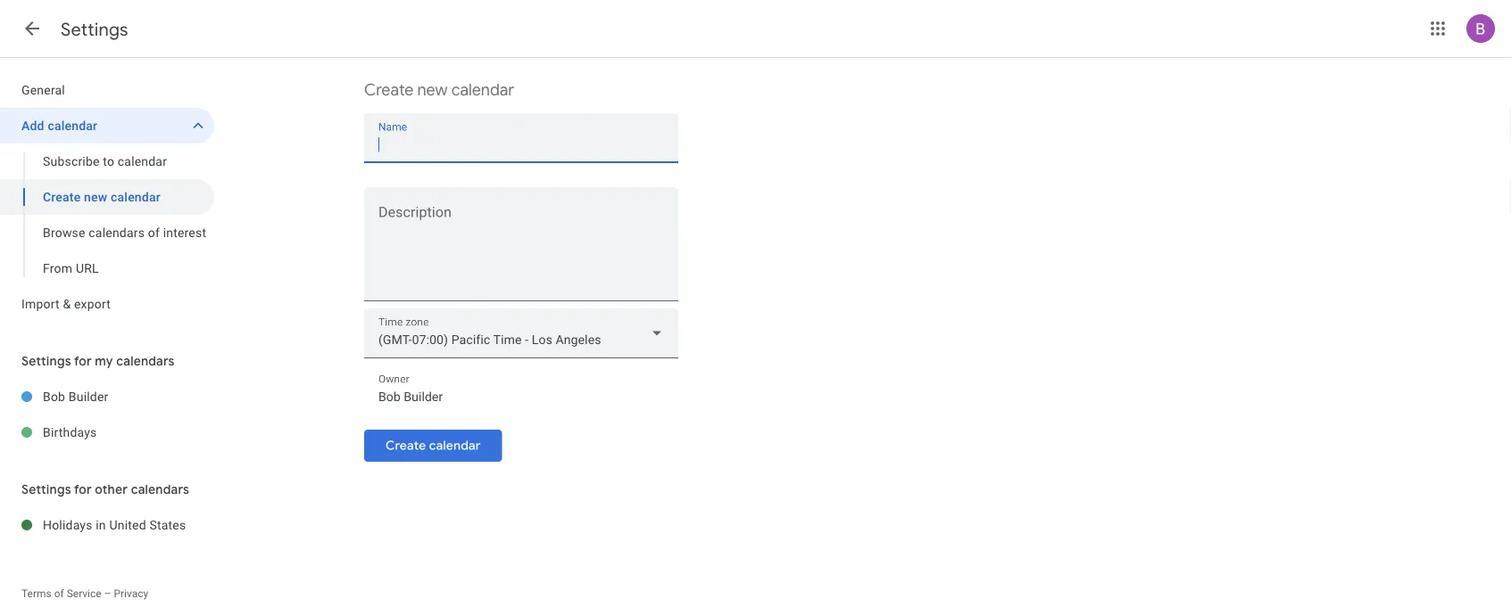Task type: describe. For each thing, give the bounding box(es) containing it.
settings for my calendars
[[21, 353, 175, 370]]

add
[[21, 118, 44, 133]]

create inside button
[[386, 438, 426, 454]]

group containing subscribe to calendar
[[0, 144, 214, 287]]

add calendar tree item
[[0, 108, 214, 144]]

holidays in united states
[[43, 518, 186, 533]]

browse
[[43, 225, 85, 240]]

for for other
[[74, 482, 92, 498]]

service
[[67, 588, 101, 601]]

import & export
[[21, 297, 111, 312]]

bob builder tree item
[[0, 379, 214, 415]]

1 horizontal spatial create new calendar
[[364, 80, 514, 100]]

0 vertical spatial create
[[364, 80, 414, 100]]

1 vertical spatial create
[[43, 190, 81, 204]]

from url
[[43, 261, 99, 276]]

0 vertical spatial calendars
[[89, 225, 145, 240]]

–
[[104, 588, 111, 601]]

export
[[74, 297, 111, 312]]

1 vertical spatial of
[[54, 588, 64, 601]]

to
[[103, 154, 114, 169]]

calendars for my
[[116, 353, 175, 370]]

create calendar
[[386, 438, 481, 454]]

&
[[63, 297, 71, 312]]

holidays in united states tree item
[[0, 508, 214, 544]]

create calendar button
[[364, 425, 502, 468]]

united
[[109, 518, 146, 533]]

1 vertical spatial create new calendar
[[43, 190, 161, 204]]

subscribe
[[43, 154, 100, 169]]

0 vertical spatial new
[[417, 80, 448, 100]]

calendar inside button
[[429, 438, 481, 454]]

import
[[21, 297, 60, 312]]

privacy
[[114, 588, 148, 601]]

add calendar
[[21, 118, 97, 133]]

settings for other calendars
[[21, 482, 189, 498]]

terms
[[21, 588, 52, 601]]

bob builder
[[43, 390, 108, 404]]

birthdays
[[43, 425, 97, 440]]

settings for my calendars tree
[[0, 379, 214, 451]]



Task type: locate. For each thing, give the bounding box(es) containing it.
0 vertical spatial of
[[148, 225, 160, 240]]

0 vertical spatial for
[[74, 353, 92, 370]]

new
[[417, 80, 448, 100], [84, 190, 107, 204]]

2 vertical spatial create
[[386, 438, 426, 454]]

settings for settings
[[61, 18, 128, 41]]

1 vertical spatial calendars
[[116, 353, 175, 370]]

settings up "holidays"
[[21, 482, 71, 498]]

holidays in united states link
[[43, 508, 214, 544]]

calendar inside tree item
[[48, 118, 97, 133]]

browse calendars of interest
[[43, 225, 206, 240]]

go back image
[[21, 18, 43, 39]]

calendars up states
[[131, 482, 189, 498]]

calendars right my
[[116, 353, 175, 370]]

1 horizontal spatial new
[[417, 80, 448, 100]]

1 horizontal spatial of
[[148, 225, 160, 240]]

states
[[149, 518, 186, 533]]

birthdays tree item
[[0, 415, 214, 451]]

None text field
[[364, 208, 678, 294], [378, 385, 664, 410], [364, 208, 678, 294], [378, 385, 664, 410]]

tree containing general
[[0, 72, 214, 322]]

1 for from the top
[[74, 353, 92, 370]]

of right the terms
[[54, 588, 64, 601]]

None text field
[[378, 132, 664, 157]]

calendars for other
[[131, 482, 189, 498]]

0 horizontal spatial new
[[84, 190, 107, 204]]

group
[[0, 144, 214, 287]]

calendars up url
[[89, 225, 145, 240]]

None field
[[364, 309, 678, 359]]

holidays
[[43, 518, 92, 533]]

0 horizontal spatial of
[[54, 588, 64, 601]]

2 vertical spatial calendars
[[131, 482, 189, 498]]

other
[[95, 482, 128, 498]]

1 vertical spatial for
[[74, 482, 92, 498]]

terms of service link
[[21, 588, 101, 601]]

0 horizontal spatial create new calendar
[[43, 190, 161, 204]]

new inside group
[[84, 190, 107, 204]]

privacy link
[[114, 588, 148, 601]]

for left my
[[74, 353, 92, 370]]

create
[[364, 80, 414, 100], [43, 190, 81, 204], [386, 438, 426, 454]]

interest
[[163, 225, 206, 240]]

from
[[43, 261, 72, 276]]

subscribe to calendar
[[43, 154, 167, 169]]

url
[[76, 261, 99, 276]]

settings heading
[[61, 18, 128, 41]]

my
[[95, 353, 113, 370]]

for for my
[[74, 353, 92, 370]]

0 vertical spatial create new calendar
[[364, 80, 514, 100]]

of inside group
[[148, 225, 160, 240]]

settings
[[61, 18, 128, 41], [21, 353, 71, 370], [21, 482, 71, 498]]

builder
[[69, 390, 108, 404]]

1 vertical spatial settings
[[21, 353, 71, 370]]

for left other
[[74, 482, 92, 498]]

settings up bob
[[21, 353, 71, 370]]

tree
[[0, 72, 214, 322]]

general
[[21, 83, 65, 97]]

in
[[96, 518, 106, 533]]

for
[[74, 353, 92, 370], [74, 482, 92, 498]]

settings for settings for other calendars
[[21, 482, 71, 498]]

0 vertical spatial settings
[[61, 18, 128, 41]]

create new calendar
[[364, 80, 514, 100], [43, 190, 161, 204]]

1 vertical spatial new
[[84, 190, 107, 204]]

of
[[148, 225, 160, 240], [54, 588, 64, 601]]

birthdays link
[[43, 415, 214, 451]]

settings right go back icon
[[61, 18, 128, 41]]

terms of service – privacy
[[21, 588, 148, 601]]

calendar
[[451, 80, 514, 100], [48, 118, 97, 133], [118, 154, 167, 169], [111, 190, 161, 204], [429, 438, 481, 454]]

of left interest
[[148, 225, 160, 240]]

2 vertical spatial settings
[[21, 482, 71, 498]]

calendars
[[89, 225, 145, 240], [116, 353, 175, 370], [131, 482, 189, 498]]

settings for settings for my calendars
[[21, 353, 71, 370]]

bob
[[43, 390, 65, 404]]

2 for from the top
[[74, 482, 92, 498]]



Task type: vqa. For each thing, say whether or not it's contained in the screenshot.
search field
no



